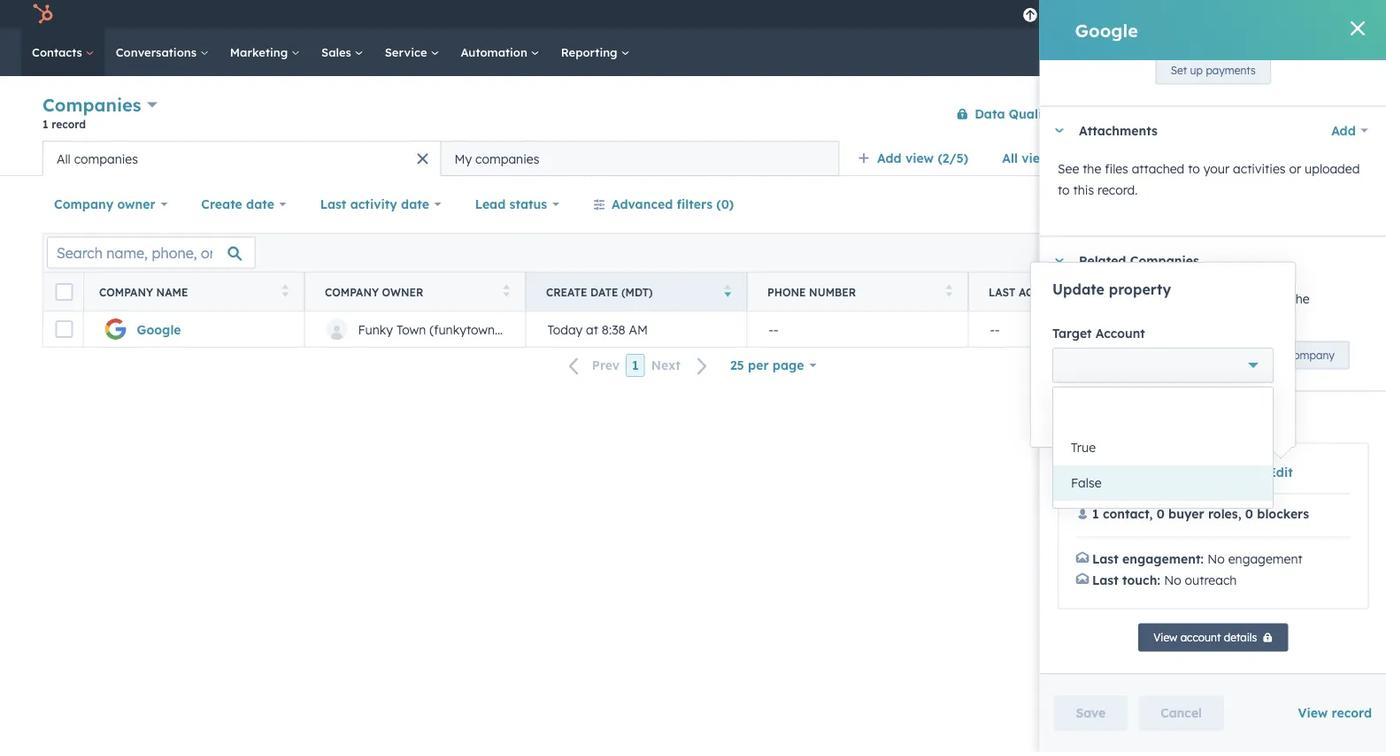Task type: vqa. For each thing, say whether or not it's contained in the screenshot.
third Draft from the bottom of the page
no



Task type: describe. For each thing, give the bounding box(es) containing it.
phone number
[[767, 285, 856, 299]]

create for create date
[[201, 196, 242, 212]]

1 0 from the left
[[1156, 507, 1164, 522]]

to inside add a parent or child company to track the organizational structure for google.
[[1242, 291, 1254, 307]]

last for last activity date
[[320, 196, 346, 212]]

name
[[156, 285, 188, 299]]

parent inside add parent company button
[[1115, 349, 1147, 362]]

uploaded
[[1304, 161, 1359, 176]]

(funkytownclown1@gmail.com)
[[429, 322, 611, 337]]

1 vertical spatial owner
[[382, 285, 423, 299]]

view for view record
[[1298, 705, 1328, 721]]

automation
[[461, 45, 531, 59]]

2 date from the left
[[401, 196, 429, 212]]

view account details button
[[1138, 624, 1288, 652]]

close image
[[1351, 21, 1365, 35]]

caret image for view account details
[[1054, 414, 1064, 418]]

1 (mdt) from the left
[[621, 285, 653, 299]]

cancel
[[1161, 705, 1202, 721]]

import button
[[1154, 100, 1220, 128]]

activity
[[1019, 285, 1071, 299]]

press to sort. element for phone number
[[946, 285, 952, 300]]

status
[[509, 196, 547, 212]]

company inside add a parent or child company to track the organizational structure for google.
[[1184, 291, 1238, 307]]

add button
[[1319, 113, 1368, 149]]

today
[[547, 322, 582, 337]]

property
[[1109, 281, 1171, 298]]

1 date from the left
[[246, 196, 274, 212]]

edit columns button
[[1252, 241, 1339, 264]]

all for all views
[[1002, 150, 1018, 166]]

view record link
[[1298, 705, 1372, 721]]

1 vertical spatial to
[[1057, 182, 1069, 198]]

1 for 1 record
[[42, 117, 48, 131]]

1 vertical spatial company owner
[[325, 285, 423, 299]]

at
[[586, 322, 598, 337]]

search button
[[1340, 37, 1370, 67]]

for
[[1200, 312, 1217, 328]]

see
[[1057, 161, 1079, 176]]

filters
[[677, 196, 712, 212]]

owner inside company owner popup button
[[117, 196, 155, 212]]

menu containing funky
[[1010, 0, 1365, 28]]

data quality
[[975, 106, 1054, 121]]

payments
[[1205, 64, 1255, 77]]

child inside add a parent or child company to track the organizational structure for google.
[[1153, 291, 1180, 307]]

add for add parent company
[[1091, 349, 1112, 362]]

google.
[[1220, 312, 1265, 328]]

(2/5)
[[938, 150, 968, 166]]

views
[[1022, 150, 1056, 166]]

2 - from the left
[[774, 322, 778, 337]]

last for last activity date (mdt)
[[989, 285, 1016, 299]]

parent inside add a parent or child company to track the organizational structure for google.
[[1095, 291, 1134, 307]]

export button
[[1185, 241, 1242, 264]]

true
[[1071, 440, 1096, 455]]

view account details
[[1153, 631, 1257, 645]]

or inside add a parent or child company to track the organizational structure for google.
[[1137, 291, 1149, 307]]

2 , from the left
[[1237, 507, 1241, 522]]

press to sort. image for last activity date (mdt)
[[1167, 285, 1174, 297]]

press to sort. element for company owner
[[503, 285, 510, 300]]

all companies button
[[42, 141, 441, 176]]

company owner inside popup button
[[54, 196, 155, 212]]

2 -- from the left
[[990, 322, 1000, 337]]

prev button
[[558, 354, 626, 377]]

add child company button
[[1223, 342, 1349, 370]]

child inside button
[[1261, 349, 1284, 362]]

marketing link
[[219, 28, 311, 76]]

add for add child company
[[1238, 349, 1258, 362]]

number
[[809, 285, 856, 299]]

today at 8:38 am
[[547, 322, 648, 337]]

1 press to sort. element from the left
[[282, 285, 289, 300]]

upgrade
[[1042, 8, 1091, 23]]

pagination navigation
[[558, 354, 719, 377]]

company up "funky"
[[325, 285, 379, 299]]

create date
[[201, 196, 274, 212]]

2 0 from the left
[[1245, 507, 1253, 522]]

edit for edit
[[1268, 465, 1292, 480]]

funky town (funkytownclown1@gmail.com)
[[358, 322, 611, 337]]

target
[[1052, 326, 1092, 341]]

3 - from the left
[[990, 322, 995, 337]]

funky town image
[[1287, 6, 1303, 22]]

last activity date button
[[309, 187, 453, 222]]

companies inside dropdown button
[[1130, 253, 1199, 269]]

add for add view (2/5)
[[877, 150, 902, 166]]

marketplaces image
[[1153, 8, 1169, 24]]

structure
[[1145, 312, 1197, 328]]

a for not
[[1164, 466, 1171, 479]]

data quality button
[[945, 96, 1055, 131]]

lead status
[[475, 196, 547, 212]]

press to sort. image for company owner
[[503, 285, 510, 297]]

record for view record
[[1332, 705, 1372, 721]]

last touch: no outreach
[[1092, 573, 1236, 588]]

attachments button
[[1040, 107, 1312, 155]]

1 button
[[626, 354, 645, 377]]

account inside view account details button
[[1180, 631, 1220, 645]]

buyer
[[1168, 507, 1204, 522]]

add parent company button
[[1076, 342, 1212, 370]]

edit columns
[[1264, 246, 1328, 259]]

calling icon button
[[1109, 2, 1139, 26]]

1 contact , 0 buyer roles , 0 blockers
[[1092, 507, 1309, 522]]

conversations link
[[105, 28, 219, 76]]

companies inside popup button
[[42, 94, 141, 116]]

false button
[[1053, 466, 1273, 501]]

service
[[385, 45, 431, 59]]

create date (mdt)
[[546, 285, 653, 299]]

1 - from the left
[[769, 322, 774, 337]]

contacts
[[32, 45, 86, 59]]

help image
[[1190, 8, 1206, 24]]

hubspot image
[[32, 4, 53, 25]]

page
[[773, 358, 804, 373]]

all for all companies
[[57, 151, 71, 166]]

files
[[1104, 161, 1128, 176]]

phone
[[767, 285, 806, 299]]

not a target account
[[1141, 466, 1253, 479]]

1 press to sort. image from the left
[[282, 285, 289, 297]]

record.
[[1097, 182, 1137, 198]]

no for last engagement:
[[1207, 551, 1224, 567]]

roles
[[1208, 507, 1237, 522]]

edit button
[[1261, 462, 1292, 483]]

cancel button
[[1138, 696, 1224, 731]]

create date button
[[190, 187, 298, 222]]

descending sort. press to sort ascending. image
[[724, 285, 731, 297]]

descending sort. press to sort ascending. element
[[724, 285, 731, 300]]

funky
[[1306, 7, 1336, 21]]

am
[[629, 322, 648, 337]]

1 horizontal spatial google
[[1075, 19, 1138, 41]]

25
[[730, 358, 744, 373]]

funky town (funkytownclown1@gmail.com) button
[[304, 312, 611, 347]]

last for last engagement: no engagement
[[1092, 551, 1118, 567]]

not
[[1141, 466, 1161, 479]]

last engagement: no engagement
[[1092, 551, 1302, 567]]

upgrade image
[[1022, 8, 1038, 24]]

all companies
[[57, 151, 138, 166]]



Task type: locate. For each thing, give the bounding box(es) containing it.
per
[[748, 358, 769, 373]]

1 vertical spatial caret image
[[1054, 414, 1064, 418]]

3 press to sort. element from the left
[[946, 285, 952, 300]]

calling icon image
[[1116, 7, 1132, 23]]

4 - from the left
[[995, 322, 1000, 337]]

caret image up the 'last activity date (mdt)'
[[1054, 259, 1064, 263]]

1 all from the left
[[1002, 150, 1018, 166]]

no up "outreach" on the right of the page
[[1207, 551, 1224, 567]]

sales
[[321, 45, 355, 59]]

a up organizational
[[1084, 291, 1092, 307]]

owner up town
[[382, 285, 423, 299]]

edit left the columns
[[1264, 246, 1283, 259]]

, left blockers
[[1237, 507, 1241, 522]]

record
[[52, 117, 86, 131], [1332, 705, 1372, 721]]

blockers
[[1257, 507, 1309, 522]]

0 horizontal spatial (mdt)
[[621, 285, 653, 299]]

import
[[1169, 107, 1205, 120]]

advanced filters (0)
[[612, 196, 734, 212]]

or up the structure
[[1137, 291, 1149, 307]]

add down "mountain view"
[[1238, 349, 1258, 362]]

2 (mdt) from the left
[[1105, 285, 1137, 299]]

0 horizontal spatial 0
[[1156, 507, 1164, 522]]

press to sort. element for last activity date (mdt)
[[1167, 285, 1174, 300]]

search image
[[1349, 46, 1361, 58]]

child
[[1153, 291, 1180, 307], [1261, 349, 1284, 362]]

add parent company
[[1091, 349, 1197, 362]]

add up the uploaded
[[1331, 123, 1355, 138]]

1 inside button
[[632, 358, 639, 373]]

add down target account
[[1091, 349, 1112, 362]]

add for add a parent or child company to track the organizational structure for google.
[[1057, 291, 1081, 307]]

caret image
[[1054, 259, 1064, 263], [1054, 414, 1064, 418]]

target account
[[1052, 326, 1145, 341]]

1 horizontal spatial a
[[1164, 466, 1171, 479]]

company
[[1184, 291, 1238, 307], [1150, 349, 1197, 362], [1287, 349, 1334, 362]]

1 vertical spatial google
[[137, 322, 181, 337]]

1 horizontal spatial companies
[[475, 151, 539, 166]]

add for add
[[1331, 123, 1355, 138]]

advanced filters (0) button
[[581, 187, 745, 222]]

1 horizontal spatial 0
[[1245, 507, 1253, 522]]

1 down contacts
[[42, 117, 48, 131]]

0 horizontal spatial a
[[1084, 291, 1092, 307]]

activity
[[350, 196, 397, 212]]

menu item
[[1104, 0, 1107, 28]]

google left the marketplaces image
[[1075, 19, 1138, 41]]

true button
[[1053, 430, 1273, 466]]

lead status button
[[464, 187, 571, 222]]

the
[[1082, 161, 1101, 176], [1290, 291, 1309, 307]]

2 vertical spatial view
[[1298, 705, 1328, 721]]

all inside all companies button
[[57, 151, 71, 166]]

0 vertical spatial companies
[[42, 94, 141, 116]]

date right activity
[[401, 196, 429, 212]]

a for add
[[1084, 291, 1092, 307]]

1 vertical spatial create
[[546, 285, 587, 299]]

organizational
[[1057, 312, 1141, 328]]

1 horizontal spatial all
[[1002, 150, 1018, 166]]

-
[[769, 322, 774, 337], [774, 322, 778, 337], [990, 322, 995, 337], [995, 322, 1000, 337]]

1 horizontal spatial or
[[1289, 161, 1301, 176]]

company down mountain view button
[[1287, 349, 1334, 362]]

-- up '25 per page' popup button
[[769, 322, 778, 337]]

1 , from the left
[[1149, 507, 1152, 522]]

company for add child company
[[1287, 349, 1334, 362]]

1 vertical spatial companies
[[1130, 253, 1199, 269]]

no down engagement:
[[1164, 573, 1181, 588]]

2 horizontal spatial press to sort. image
[[1167, 285, 1174, 297]]

1 companies from the left
[[74, 151, 138, 166]]

outreach
[[1184, 573, 1236, 588]]

company for add parent company
[[1150, 349, 1197, 362]]

0 right roles
[[1245, 507, 1253, 522]]

0 vertical spatial parent
[[1095, 291, 1134, 307]]

(mdt) up am
[[621, 285, 653, 299]]

Search name, phone, or domain search field
[[47, 237, 256, 269]]

caret image inside the related companies dropdown button
[[1054, 259, 1064, 263]]

reporting link
[[550, 28, 640, 76]]

8:38
[[602, 322, 625, 337]]

2 vertical spatial 1
[[1092, 507, 1098, 522]]

child down mountain view button
[[1261, 349, 1284, 362]]

companies right my
[[475, 151, 539, 166]]

press to sort. image
[[946, 285, 952, 297]]

1 vertical spatial or
[[1137, 291, 1149, 307]]

company up for
[[1184, 291, 1238, 307]]

0 vertical spatial company owner
[[54, 196, 155, 212]]

company owner down all companies
[[54, 196, 155, 212]]

owner up search name, phone, or domain search box
[[117, 196, 155, 212]]

account left details
[[1180, 631, 1220, 645]]

Search HubSpot search field
[[1137, 37, 1354, 67]]

- up '25 per page' popup button
[[774, 322, 778, 337]]

0 horizontal spatial create
[[201, 196, 242, 212]]

mountain view button
[[1190, 312, 1386, 347]]

a inside add a parent or child company to track the organizational structure for google.
[[1084, 291, 1092, 307]]

0 vertical spatial the
[[1082, 161, 1101, 176]]

next button
[[645, 354, 719, 377]]

1 horizontal spatial the
[[1290, 291, 1309, 307]]

company name
[[99, 285, 188, 299]]

0 horizontal spatial companies
[[42, 94, 141, 116]]

0 horizontal spatial press to sort. image
[[282, 285, 289, 297]]

caret image for add parent company
[[1054, 259, 1064, 263]]

0 horizontal spatial --
[[769, 322, 778, 337]]

your
[[1203, 161, 1229, 176]]

0 horizontal spatial all
[[57, 151, 71, 166]]

0 horizontal spatial no
[[1164, 573, 1181, 588]]

0 horizontal spatial to
[[1057, 182, 1069, 198]]

touch:
[[1122, 573, 1160, 588]]

0 vertical spatial caret image
[[1054, 259, 1064, 263]]

set up payments link
[[1155, 57, 1270, 85]]

companies banner
[[42, 91, 1344, 141]]

or inside the see the files attached to your activities or uploaded to this record.
[[1289, 161, 1301, 176]]

0 vertical spatial 1
[[42, 117, 48, 131]]

columns
[[1286, 246, 1328, 259]]

2 press to sort. image from the left
[[503, 285, 510, 297]]

companies
[[74, 151, 138, 166], [475, 151, 539, 166]]

service link
[[374, 28, 450, 76]]

1 vertical spatial no
[[1164, 573, 1181, 588]]

1 vertical spatial view
[[1153, 631, 1177, 645]]

0 vertical spatial edit
[[1264, 246, 1283, 259]]

related
[[1078, 253, 1126, 269]]

1 horizontal spatial --
[[990, 322, 1000, 337]]

2 caret image from the top
[[1054, 414, 1064, 418]]

1 horizontal spatial create
[[546, 285, 587, 299]]

add inside add a parent or child company to track the organizational structure for google.
[[1057, 291, 1081, 307]]

save
[[1076, 705, 1106, 721]]

advanced
[[612, 196, 673, 212]]

- up 25 per page
[[769, 322, 774, 337]]

press to sort. element
[[282, 285, 289, 300], [503, 285, 510, 300], [946, 285, 952, 300], [1167, 285, 1174, 300]]

1 vertical spatial a
[[1164, 466, 1171, 479]]

1 left contact
[[1092, 507, 1098, 522]]

1 horizontal spatial owner
[[382, 285, 423, 299]]

edit
[[1264, 246, 1283, 259], [1268, 465, 1292, 480]]

record for 1 record
[[52, 117, 86, 131]]

0 left buyer
[[1156, 507, 1164, 522]]

company down all companies
[[54, 196, 113, 212]]

reporting
[[561, 45, 621, 59]]

no
[[1207, 551, 1224, 567], [1164, 573, 1181, 588]]

all left the views
[[1002, 150, 1018, 166]]

account right target
[[1210, 466, 1253, 479]]

track
[[1257, 291, 1287, 307]]

press to sort. image
[[282, 285, 289, 297], [503, 285, 510, 297], [1167, 285, 1174, 297]]

1 vertical spatial 1
[[632, 358, 639, 373]]

no for last touch:
[[1164, 573, 1181, 588]]

0 vertical spatial google
[[1075, 19, 1138, 41]]

view for view account details
[[1153, 631, 1177, 645]]

1 for 1
[[632, 358, 639, 373]]

0 horizontal spatial google
[[137, 322, 181, 337]]

conversations
[[116, 45, 200, 59]]

0 vertical spatial or
[[1289, 161, 1301, 176]]

(mdt) up organizational
[[1105, 285, 1137, 299]]

create down all companies button
[[201, 196, 242, 212]]

1 caret image from the top
[[1054, 259, 1064, 263]]

0 vertical spatial to
[[1188, 161, 1200, 176]]

1 horizontal spatial ,
[[1237, 507, 1241, 522]]

0 vertical spatial account
[[1210, 466, 1253, 479]]

google down name
[[137, 322, 181, 337]]

4 press to sort. element from the left
[[1167, 285, 1174, 300]]

companies up company owner popup button
[[74, 151, 138, 166]]

settings image
[[1220, 8, 1236, 23]]

date up today at 8:38 am
[[590, 285, 618, 299]]

0 vertical spatial no
[[1207, 551, 1224, 567]]

1 right prev
[[632, 358, 639, 373]]

data
[[975, 106, 1005, 121]]

see the files attached to your activities or uploaded to this record.
[[1057, 161, 1359, 198]]

1 vertical spatial child
[[1261, 349, 1284, 362]]

company
[[54, 196, 113, 212], [99, 285, 153, 299], [325, 285, 379, 299]]

- down the 'last activity date (mdt)'
[[990, 322, 995, 337]]

date down all companies button
[[246, 196, 274, 212]]

2 vertical spatial to
[[1242, 291, 1254, 307]]

related companies
[[1078, 253, 1199, 269]]

parent up organizational
[[1095, 291, 1134, 307]]

menu
[[1010, 0, 1365, 28]]

1 horizontal spatial companies
[[1130, 253, 1199, 269]]

0 horizontal spatial the
[[1082, 161, 1101, 176]]

1 record
[[42, 117, 86, 131]]

0 vertical spatial owner
[[117, 196, 155, 212]]

companies up 1 record
[[42, 94, 141, 116]]

notifications image
[[1250, 8, 1266, 24]]

0 horizontal spatial date
[[590, 285, 618, 299]]

0 horizontal spatial companies
[[74, 151, 138, 166]]

my companies
[[454, 151, 539, 166]]

0 vertical spatial create
[[201, 196, 242, 212]]

to up google.
[[1242, 291, 1254, 307]]

1 vertical spatial the
[[1290, 291, 1309, 307]]

to
[[1188, 161, 1200, 176], [1057, 182, 1069, 198], [1242, 291, 1254, 307]]

all views link
[[991, 141, 1068, 176]]

1 horizontal spatial 1
[[632, 358, 639, 373]]

to left your
[[1188, 161, 1200, 176]]

google link
[[137, 322, 181, 337]]

0 horizontal spatial ,
[[1149, 507, 1152, 522]]

2 companies from the left
[[475, 151, 539, 166]]

view record
[[1298, 705, 1372, 721]]

a right not
[[1164, 466, 1171, 479]]

0 vertical spatial a
[[1084, 291, 1092, 307]]

engagement
[[1228, 551, 1302, 567]]

add
[[1331, 123, 1355, 138], [877, 150, 902, 166], [1057, 291, 1081, 307], [1091, 349, 1112, 362], [1238, 349, 1258, 362]]

marketing
[[230, 45, 291, 59]]

company left name
[[99, 285, 153, 299]]

the up this
[[1082, 161, 1101, 176]]

0 horizontal spatial or
[[1137, 291, 1149, 307]]

child up the structure
[[1153, 291, 1180, 307]]

1 vertical spatial account
[[1180, 631, 1220, 645]]

the inside add a parent or child company to track the organizational structure for google.
[[1290, 291, 1309, 307]]

0 horizontal spatial owner
[[117, 196, 155, 212]]

contact
[[1102, 507, 1149, 522]]

date up organizational
[[1075, 285, 1102, 299]]

lead
[[475, 196, 506, 212]]

0 vertical spatial view
[[1270, 322, 1298, 337]]

engagement:
[[1122, 551, 1203, 567]]

-- button
[[747, 312, 968, 347]]

false
[[1071, 475, 1101, 491]]

1 horizontal spatial press to sort. image
[[503, 285, 510, 297]]

2 horizontal spatial 1
[[1092, 507, 1098, 522]]

company down the structure
[[1150, 349, 1197, 362]]

1 horizontal spatial date
[[401, 196, 429, 212]]

add left view
[[877, 150, 902, 166]]

0 horizontal spatial date
[[246, 196, 274, 212]]

1 horizontal spatial date
[[1075, 285, 1102, 299]]

company owner up "funky"
[[325, 285, 423, 299]]

or right activities
[[1289, 161, 1301, 176]]

list box containing true
[[1053, 388, 1273, 508]]

1 horizontal spatial (mdt)
[[1105, 285, 1137, 299]]

this
[[1073, 182, 1094, 198]]

0 vertical spatial child
[[1153, 291, 1180, 307]]

1 horizontal spatial child
[[1261, 349, 1284, 362]]

last activity date (mdt)
[[989, 285, 1137, 299]]

hubspot link
[[21, 4, 66, 25]]

target
[[1174, 466, 1207, 479]]

to left this
[[1057, 182, 1069, 198]]

1 for 1 contact , 0 buyer roles , 0 blockers
[[1092, 507, 1098, 522]]

1 vertical spatial parent
[[1115, 349, 1147, 362]]

company inside popup button
[[54, 196, 113, 212]]

1 -- from the left
[[769, 322, 778, 337]]

companies up property
[[1130, 253, 1199, 269]]

caret image down target
[[1054, 414, 1064, 418]]

2 date from the left
[[1075, 285, 1102, 299]]

1 horizontal spatial company owner
[[325, 285, 423, 299]]

caret image
[[1054, 129, 1064, 133]]

create up today at the top of page
[[546, 285, 587, 299]]

- left target
[[995, 322, 1000, 337]]

last activity date
[[320, 196, 429, 212]]

google
[[1075, 19, 1138, 41], [137, 322, 181, 337]]

edit up blockers
[[1268, 465, 1292, 480]]

companies for all companies
[[74, 151, 138, 166]]

funky
[[358, 322, 393, 337]]

-- inside button
[[769, 322, 778, 337]]

-- left target
[[990, 322, 1000, 337]]

list box
[[1053, 388, 1273, 508]]

export
[[1197, 246, 1230, 259]]

1 vertical spatial edit
[[1268, 465, 1292, 480]]

edit for edit columns
[[1264, 246, 1283, 259]]

1 vertical spatial record
[[1332, 705, 1372, 721]]

1 horizontal spatial no
[[1207, 551, 1224, 567]]

create for create date (mdt)
[[546, 285, 587, 299]]

1 horizontal spatial record
[[1332, 705, 1372, 721]]

0 horizontal spatial child
[[1153, 291, 1180, 307]]

the inside the see the files attached to your activities or uploaded to this record.
[[1082, 161, 1101, 176]]

0 horizontal spatial 1
[[42, 117, 48, 131]]

last inside popup button
[[320, 196, 346, 212]]

2 horizontal spatial to
[[1242, 291, 1254, 307]]

all views
[[1002, 150, 1056, 166]]

add up target
[[1057, 291, 1081, 307]]

1 inside companies banner
[[42, 117, 48, 131]]

3 press to sort. image from the left
[[1167, 285, 1174, 297]]

up
[[1190, 64, 1202, 77]]

all inside all views link
[[1002, 150, 1018, 166]]

2 press to sort. element from the left
[[503, 285, 510, 300]]

0
[[1156, 507, 1164, 522], [1245, 507, 1253, 522]]

0 vertical spatial record
[[52, 117, 86, 131]]

next
[[651, 358, 681, 373]]

record inside companies banner
[[52, 117, 86, 131]]

companies for my companies
[[475, 151, 539, 166]]

parent down account
[[1115, 349, 1147, 362]]

settings link
[[1217, 5, 1239, 23]]

1 horizontal spatial to
[[1188, 161, 1200, 176]]

all down 1 record
[[57, 151, 71, 166]]

last for last touch: no outreach
[[1092, 573, 1118, 588]]

last
[[320, 196, 346, 212], [989, 285, 1016, 299], [1092, 551, 1118, 567], [1092, 573, 1118, 588]]

0 horizontal spatial company owner
[[54, 196, 155, 212]]

2 all from the left
[[57, 151, 71, 166]]

attached
[[1131, 161, 1184, 176]]

sales link
[[311, 28, 374, 76]]

the right track
[[1290, 291, 1309, 307]]

create inside popup button
[[201, 196, 242, 212]]

1 date from the left
[[590, 285, 618, 299]]

date
[[246, 196, 274, 212], [401, 196, 429, 212]]

(mdt)
[[621, 285, 653, 299], [1105, 285, 1137, 299]]

, down false button in the right bottom of the page
[[1149, 507, 1152, 522]]

0 horizontal spatial record
[[52, 117, 86, 131]]



